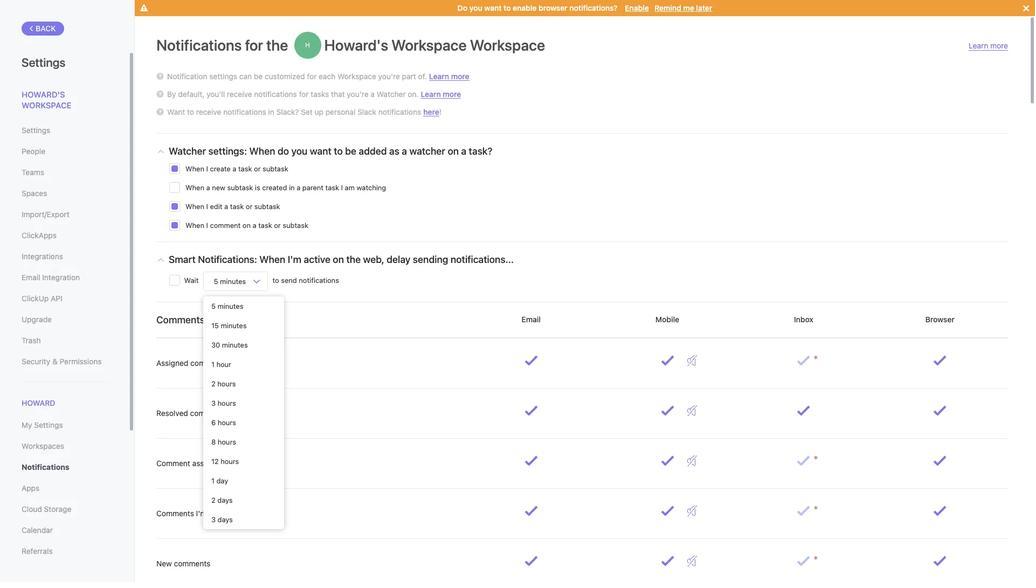 Task type: locate. For each thing, give the bounding box(es) containing it.
comments left 15 on the bottom
[[156, 314, 205, 325]]

2
[[211, 380, 215, 388], [211, 496, 215, 505]]

2 vertical spatial learn
[[421, 89, 441, 98]]

1 for 1 day
[[211, 477, 215, 485]]

0 vertical spatial more
[[990, 41, 1008, 50]]

hours right the 8
[[218, 438, 236, 446]]

watcher left on.
[[377, 89, 406, 99]]

teams
[[22, 168, 44, 177]]

you're for a
[[347, 89, 369, 99]]

you're inside by default, you'll receive notifications for tasks that you're a watcher on. learn more
[[347, 89, 369, 99]]

notifications down workspaces
[[22, 463, 69, 472]]

6
[[211, 418, 216, 427]]

in right created
[[289, 183, 295, 192]]

clickapps link
[[22, 226, 107, 245]]

notifications down you'll
[[223, 107, 266, 116]]

1 vertical spatial 5 minutes
[[211, 302, 243, 311]]

1 horizontal spatial in
[[268, 107, 274, 116]]

settings down back link in the left top of the page
[[22, 56, 65, 70]]

hours
[[217, 380, 236, 388], [218, 399, 236, 408], [218, 418, 236, 427], [218, 438, 236, 446], [221, 457, 239, 466]]

2 vertical spatial comments
[[174, 559, 210, 568]]

on right watcher
[[448, 145, 459, 157]]

0 vertical spatial be
[[254, 72, 263, 81]]

receive down can
[[227, 89, 252, 99]]

or for create
[[254, 164, 261, 173]]

2 vertical spatial for
[[299, 89, 309, 99]]

a
[[371, 89, 375, 99], [402, 145, 407, 157], [461, 145, 466, 157], [233, 164, 236, 173], [206, 183, 210, 192], [297, 183, 300, 192], [224, 202, 228, 211], [253, 221, 256, 230]]

to left send
[[273, 276, 279, 285]]

my settings
[[22, 421, 63, 430]]

0 vertical spatial receive
[[227, 89, 252, 99]]

1 horizontal spatial howard's
[[324, 36, 388, 54]]

learn inside by default, you'll receive notifications for tasks that you're a watcher on. learn more
[[421, 89, 441, 98]]

browser
[[539, 3, 568, 12]]

1 horizontal spatial on
[[333, 254, 344, 265]]

by
[[167, 89, 176, 99]]

3 down "2 days"
[[211, 515, 216, 524]]

in right "@mentioned" on the bottom
[[255, 509, 261, 518]]

0 horizontal spatial watcher
[[169, 145, 206, 157]]

0 vertical spatial settings
[[22, 56, 65, 70]]

task
[[238, 164, 252, 173], [325, 183, 339, 192], [230, 202, 244, 211], [258, 221, 272, 230]]

1 horizontal spatial i'm
[[288, 254, 301, 265]]

hours right 12
[[221, 457, 239, 466]]

1 horizontal spatial receive
[[227, 89, 252, 99]]

0 horizontal spatial want
[[310, 145, 331, 157]]

0 vertical spatial learn more link
[[969, 41, 1008, 51]]

1 vertical spatial in
[[289, 183, 295, 192]]

more
[[990, 41, 1008, 50], [451, 71, 469, 81], [443, 89, 461, 98]]

storage
[[44, 505, 71, 514]]

integrations link
[[22, 247, 107, 266]]

2 for 2 hours
[[211, 380, 215, 388]]

comments i'm @mentioned in
[[156, 509, 261, 518]]

for left tasks
[[299, 89, 309, 99]]

notifications...
[[451, 254, 514, 265]]

i left create
[[206, 164, 208, 173]]

2 3 from the top
[[211, 515, 216, 524]]

on right "active"
[[333, 254, 344, 265]]

notifications for notifications
[[22, 463, 69, 472]]

comments down 30
[[190, 358, 227, 368]]

when left create
[[185, 164, 204, 173]]

5 right wait
[[214, 277, 218, 285]]

a up slack
[[371, 89, 375, 99]]

comments up 6
[[190, 409, 227, 418]]

1 1 from the top
[[211, 360, 215, 369]]

learn more link for more
[[429, 71, 469, 81]]

you're left the part
[[378, 72, 400, 81]]

1 left the hour
[[211, 360, 215, 369]]

3 up 6
[[211, 399, 216, 408]]

want right do
[[310, 145, 331, 157]]

notifications for notifications for the
[[156, 36, 242, 54]]

hours for 3 hours
[[218, 399, 236, 408]]

each
[[319, 72, 335, 81]]

howard's up each
[[324, 36, 388, 54]]

2 days from the top
[[218, 515, 233, 524]]

i'm
[[288, 254, 301, 265], [196, 509, 207, 518]]

1 vertical spatial off image
[[687, 405, 697, 416]]

workspace inside settings element
[[22, 100, 71, 110]]

2 days
[[211, 496, 233, 505]]

0 vertical spatial 1
[[211, 360, 215, 369]]

1 vertical spatial off image
[[687, 506, 697, 516]]

30 minutes
[[211, 341, 248, 349]]

workspace
[[391, 36, 467, 54], [470, 36, 545, 54], [338, 72, 376, 81], [22, 100, 71, 110]]

1 vertical spatial you're
[[347, 89, 369, 99]]

task left am
[[325, 183, 339, 192]]

0 vertical spatial comments
[[190, 358, 227, 368]]

when up send
[[259, 254, 285, 265]]

5 minutes up 15 minutes
[[211, 302, 243, 311]]

settings right my
[[34, 421, 63, 430]]

1 vertical spatial or
[[246, 202, 252, 211]]

when left comment
[[185, 221, 204, 230]]

minutes right 15 on the bottom
[[221, 321, 247, 330]]

1 days from the top
[[217, 496, 233, 505]]

the left web,
[[346, 254, 361, 265]]

receive inside by default, you'll receive notifications for tasks that you're a watcher on. learn more
[[227, 89, 252, 99]]

0 vertical spatial i'm
[[288, 254, 301, 265]]

when for when a new subtask is created in a parent task i am watching
[[185, 183, 204, 192]]

howard's for howard's workspace
[[22, 89, 65, 99]]

me right 12
[[235, 459, 245, 468]]

12
[[211, 457, 219, 466]]

customized
[[265, 72, 305, 81]]

1 off image from the top
[[687, 355, 697, 366]]

days for 2 days
[[217, 496, 233, 505]]

1 vertical spatial 1
[[211, 477, 215, 485]]

comments left the '3 days'
[[156, 509, 194, 518]]

comments for assigned comments
[[190, 358, 227, 368]]

5 minutes down notifications: on the top left
[[212, 277, 248, 285]]

i'm left the '3 days'
[[196, 509, 207, 518]]

more inside notification settings can be customized for each workspace you're part of. learn more
[[451, 71, 469, 81]]

when left new
[[185, 183, 204, 192]]

want to receive notifications in slack? set up personal slack notifications here !
[[167, 107, 442, 116]]

off image
[[687, 355, 697, 366], [687, 405, 697, 416], [687, 556, 697, 567]]

watcher inside by default, you'll receive notifications for tasks that you're a watcher on. learn more
[[377, 89, 406, 99]]

0 vertical spatial in
[[268, 107, 274, 116]]

2 comments from the top
[[156, 509, 194, 518]]

when left edit
[[185, 202, 204, 211]]

api
[[51, 294, 62, 303]]

calendar
[[22, 526, 53, 535]]

mobile
[[654, 315, 681, 324]]

be right can
[[254, 72, 263, 81]]

a right create
[[233, 164, 236, 173]]

1 horizontal spatial watcher
[[377, 89, 406, 99]]

2 2 from the top
[[211, 496, 215, 505]]

a left new
[[206, 183, 210, 192]]

hours right 6
[[218, 418, 236, 427]]

1 horizontal spatial you
[[469, 3, 482, 12]]

1 horizontal spatial want
[[484, 3, 502, 12]]

people
[[22, 147, 45, 156]]

1 vertical spatial days
[[218, 515, 233, 524]]

5 up 15 on the bottom
[[211, 302, 216, 311]]

settings
[[209, 72, 237, 81]]

howard's for howard's workspace workspace
[[324, 36, 388, 54]]

for for notifications
[[299, 89, 309, 99]]

0 horizontal spatial on
[[243, 221, 251, 230]]

0 horizontal spatial email
[[22, 273, 40, 282]]

0 vertical spatial you're
[[378, 72, 400, 81]]

0 vertical spatial off image
[[687, 355, 697, 366]]

notifications?
[[570, 3, 618, 12]]

0 vertical spatial 3
[[211, 399, 216, 408]]

sending
[[413, 254, 448, 265]]

settings up people
[[22, 126, 50, 135]]

12 hours
[[211, 457, 239, 466]]

you right the do
[[469, 3, 482, 12]]

1 vertical spatial on
[[243, 221, 251, 230]]

i for when i create a task or subtask
[[206, 164, 208, 173]]

days for 3 days
[[218, 515, 233, 524]]

0 vertical spatial the
[[266, 36, 288, 54]]

2 horizontal spatial on
[[448, 145, 459, 157]]

1 vertical spatial for
[[307, 72, 317, 81]]

1 2 from the top
[[211, 380, 215, 388]]

clickapps
[[22, 231, 57, 240]]

2 up comments i'm @mentioned in
[[211, 496, 215, 505]]

integrations
[[22, 252, 63, 261]]

new
[[212, 183, 225, 192]]

parent
[[302, 183, 323, 192]]

2 vertical spatial learn more link
[[421, 89, 461, 98]]

receive inside want to receive notifications in slack? set up personal slack notifications here !
[[196, 107, 221, 116]]

hours down the hour
[[217, 380, 236, 388]]

for left each
[[307, 72, 317, 81]]

0 horizontal spatial or
[[246, 202, 252, 211]]

to inside want to receive notifications in slack? set up personal slack notifications here !
[[187, 107, 194, 116]]

1 vertical spatial receive
[[196, 107, 221, 116]]

receive down you'll
[[196, 107, 221, 116]]

cloud storage link
[[22, 500, 107, 519]]

1 vertical spatial i'm
[[196, 509, 207, 518]]

email inside settings element
[[22, 273, 40, 282]]

1 horizontal spatial notifications
[[156, 36, 242, 54]]

to send notifications
[[271, 276, 339, 285]]

15
[[211, 321, 219, 330]]

email
[[22, 273, 40, 282], [520, 315, 543, 324]]

1 3 from the top
[[211, 399, 216, 408]]

do you want to enable browser notifications? enable remind me later
[[458, 3, 712, 12]]

email for email integration
[[22, 273, 40, 282]]

1 vertical spatial me
[[235, 459, 245, 468]]

2 off image from the top
[[687, 405, 697, 416]]

2 off image from the top
[[687, 506, 697, 516]]

trash link
[[22, 332, 107, 350]]

when left do
[[249, 145, 275, 157]]

notifications inside settings element
[[22, 463, 69, 472]]

1 vertical spatial howard's
[[22, 89, 65, 99]]

0 vertical spatial howard's
[[324, 36, 388, 54]]

1 vertical spatial more
[[451, 71, 469, 81]]

0 vertical spatial learn
[[969, 41, 988, 50]]

0 horizontal spatial be
[[254, 72, 263, 81]]

you right do
[[291, 145, 308, 157]]

or
[[254, 164, 261, 173], [246, 202, 252, 211], [274, 221, 281, 230]]

0 horizontal spatial in
[[255, 509, 261, 518]]

0 horizontal spatial notifications
[[22, 463, 69, 472]]

integration
[[42, 273, 80, 282]]

1 horizontal spatial me
[[683, 3, 694, 12]]

for up can
[[245, 36, 263, 54]]

off image for assigned comments
[[687, 355, 697, 366]]

comment
[[210, 221, 241, 230]]

subtask
[[263, 164, 288, 173], [227, 183, 253, 192], [254, 202, 280, 211], [283, 221, 308, 230]]

i left edit
[[206, 202, 208, 211]]

1 vertical spatial notifications
[[22, 463, 69, 472]]

0 horizontal spatial howard's
[[22, 89, 65, 99]]

when for when i comment on a task or subtask
[[185, 221, 204, 230]]

or down created
[[274, 221, 281, 230]]

enable
[[625, 3, 649, 12]]

1 vertical spatial be
[[345, 145, 356, 157]]

the left h
[[266, 36, 288, 54]]

off image
[[687, 456, 697, 466], [687, 506, 697, 516]]

1 vertical spatial learn
[[429, 71, 449, 81]]

learn inside the learn more link
[[969, 41, 988, 50]]

workspace up settings link
[[22, 100, 71, 110]]

2 1 from the top
[[211, 477, 215, 485]]

email for email
[[520, 315, 543, 324]]

by default, you'll receive notifications for tasks that you're a watcher on. learn more
[[167, 89, 461, 99]]

1 left 'day'
[[211, 477, 215, 485]]

1 horizontal spatial you're
[[378, 72, 400, 81]]

comments right new
[[174, 559, 210, 568]]

0 vertical spatial or
[[254, 164, 261, 173]]

be left added
[[345, 145, 356, 157]]

want
[[167, 107, 185, 116]]

want right the do
[[484, 3, 502, 12]]

you'll
[[206, 89, 225, 99]]

on right comment
[[243, 221, 251, 230]]

1 horizontal spatial or
[[254, 164, 261, 173]]

when for when i create a task or subtask
[[185, 164, 204, 173]]

subtask down when a new subtask is created in a parent task i am watching
[[283, 221, 308, 230]]

to left enable at top
[[504, 3, 511, 12]]

off image for comments i'm @mentioned in
[[687, 506, 697, 516]]

days up "@mentioned" on the bottom
[[217, 496, 233, 505]]

howard's inside the howard's workspace
[[22, 89, 65, 99]]

or up when i comment on a task or subtask
[[246, 202, 252, 211]]

1 vertical spatial you
[[291, 145, 308, 157]]

1 horizontal spatial be
[[345, 145, 356, 157]]

for inside by default, you'll receive notifications for tasks that you're a watcher on. learn more
[[299, 89, 309, 99]]

email integration link
[[22, 268, 107, 287]]

howard's
[[324, 36, 388, 54], [22, 89, 65, 99]]

1 comments from the top
[[156, 314, 205, 325]]

3 off image from the top
[[687, 556, 697, 567]]

0 vertical spatial email
[[22, 273, 40, 282]]

2 vertical spatial settings
[[34, 421, 63, 430]]

2 horizontal spatial or
[[274, 221, 281, 230]]

more inside by default, you'll receive notifications for tasks that you're a watcher on. learn more
[[443, 89, 461, 98]]

when i create a task or subtask
[[185, 164, 288, 173]]

0 horizontal spatial i'm
[[196, 509, 207, 518]]

that
[[331, 89, 345, 99]]

1 horizontal spatial email
[[520, 315, 543, 324]]

learn
[[969, 41, 988, 50], [429, 71, 449, 81], [421, 89, 441, 98]]

2 vertical spatial more
[[443, 89, 461, 98]]

0 horizontal spatial me
[[235, 459, 245, 468]]

learn more link
[[969, 41, 1008, 51], [429, 71, 469, 81], [421, 89, 461, 98]]

0 horizontal spatial the
[[266, 36, 288, 54]]

slack?
[[276, 107, 299, 116]]

0 vertical spatial days
[[217, 496, 233, 505]]

hours up 6 hours
[[218, 399, 236, 408]]

create
[[210, 164, 231, 173]]

you're inside notification settings can be customized for each workspace you're part of. learn more
[[378, 72, 400, 81]]

a left 'parent'
[[297, 183, 300, 192]]

be
[[254, 72, 263, 81], [345, 145, 356, 157]]

to right want
[[187, 107, 194, 116]]

for inside notification settings can be customized for each workspace you're part of. learn more
[[307, 72, 317, 81]]

watcher left settings:
[[169, 145, 206, 157]]

upgrade link
[[22, 311, 107, 329]]

0 horizontal spatial you're
[[347, 89, 369, 99]]

to right 12
[[225, 459, 232, 468]]

2 vertical spatial or
[[274, 221, 281, 230]]

3 for 3 hours
[[211, 399, 216, 408]]

howard's up settings link
[[22, 89, 65, 99]]

0 horizontal spatial receive
[[196, 107, 221, 116]]

you're right that
[[347, 89, 369, 99]]

1 vertical spatial 5
[[211, 302, 216, 311]]

2 vertical spatial off image
[[687, 556, 697, 567]]

notifications down customized
[[254, 89, 297, 99]]

0 vertical spatial off image
[[687, 456, 697, 466]]

on.
[[408, 89, 419, 99]]

for for customized
[[307, 72, 317, 81]]

1 vertical spatial the
[[346, 254, 361, 265]]

apps
[[22, 484, 39, 493]]

notifications down "active"
[[299, 276, 339, 285]]

me left later
[[683, 3, 694, 12]]

0 vertical spatial on
[[448, 145, 459, 157]]

1 vertical spatial 3
[[211, 515, 216, 524]]

referrals link
[[22, 542, 107, 561]]

15 minutes
[[211, 321, 247, 330]]

1 vertical spatial learn more link
[[429, 71, 469, 81]]

be inside notification settings can be customized for each workspace you're part of. learn more
[[254, 72, 263, 81]]

i left comment
[[206, 221, 208, 230]]

as
[[389, 145, 399, 157]]

a right edit
[[224, 202, 228, 211]]

in left "slack?" on the top left
[[268, 107, 274, 116]]

comments for resolved comments
[[190, 409, 227, 418]]

workspace up that
[[338, 72, 376, 81]]

minutes right 30
[[222, 341, 248, 349]]

you're
[[378, 72, 400, 81], [347, 89, 369, 99]]

added
[[359, 145, 387, 157]]

0 vertical spatial 2
[[211, 380, 215, 388]]

in
[[268, 107, 274, 116], [289, 183, 295, 192], [255, 509, 261, 518]]

you
[[469, 3, 482, 12], [291, 145, 308, 157]]

edit
[[210, 202, 222, 211]]

2 down "1 hour"
[[211, 380, 215, 388]]

0 vertical spatial comments
[[156, 314, 205, 325]]

1 off image from the top
[[687, 456, 697, 466]]

2 vertical spatial in
[[255, 509, 261, 518]]

or up is
[[254, 164, 261, 173]]

1 vertical spatial comments
[[190, 409, 227, 418]]

days down "2 days"
[[218, 515, 233, 524]]

0 vertical spatial notifications
[[156, 36, 242, 54]]

1 vertical spatial 2
[[211, 496, 215, 505]]

2 for 2 days
[[211, 496, 215, 505]]



Task type: vqa. For each thing, say whether or not it's contained in the screenshot.
G
no



Task type: describe. For each thing, give the bounding box(es) containing it.
subtask down created
[[254, 202, 280, 211]]

&
[[52, 357, 58, 366]]

task?
[[469, 145, 493, 157]]

hours for 6 hours
[[218, 418, 236, 427]]

security & permissions
[[22, 357, 102, 366]]

workspaces link
[[22, 437, 107, 456]]

created
[[262, 183, 287, 192]]

spaces link
[[22, 184, 107, 203]]

slack
[[358, 107, 376, 116]]

!
[[439, 107, 442, 116]]

settings:
[[208, 145, 247, 157]]

more inside the learn more link
[[990, 41, 1008, 50]]

when for when i edit a task or subtask
[[185, 202, 204, 211]]

when i comment on a task or subtask
[[185, 221, 308, 230]]

hours for 8 hours
[[218, 438, 236, 446]]

hours for 12 hours
[[221, 457, 239, 466]]

notifications down on.
[[378, 107, 421, 116]]

settings element
[[0, 0, 135, 582]]

1 horizontal spatial the
[[346, 254, 361, 265]]

8
[[211, 438, 216, 446]]

task right edit
[[230, 202, 244, 211]]

3 days
[[211, 515, 233, 524]]

i for when i comment on a task or subtask
[[206, 221, 208, 230]]

minutes down notifications: on the top left
[[220, 277, 246, 285]]

i left am
[[341, 183, 343, 192]]

learn inside notification settings can be customized for each workspace you're part of. learn more
[[429, 71, 449, 81]]

watching
[[357, 183, 386, 192]]

cloud
[[22, 505, 42, 514]]

you're for part
[[378, 72, 400, 81]]

my
[[22, 421, 32, 430]]

0 vertical spatial me
[[683, 3, 694, 12]]

browser
[[923, 315, 957, 324]]

6 hours
[[211, 418, 236, 427]]

workspace down enable at top
[[470, 36, 545, 54]]

subtask left is
[[227, 183, 253, 192]]

tasks
[[311, 89, 329, 99]]

8 hours
[[211, 438, 236, 446]]

assigned
[[192, 459, 223, 468]]

do
[[278, 145, 289, 157]]

0 vertical spatial 5 minutes
[[212, 277, 248, 285]]

1 vertical spatial watcher
[[169, 145, 206, 157]]

my settings link
[[22, 416, 107, 435]]

comments for new comments
[[174, 559, 210, 568]]

2 horizontal spatial in
[[289, 183, 295, 192]]

task right create
[[238, 164, 252, 173]]

0 vertical spatial you
[[469, 3, 482, 12]]

people link
[[22, 142, 107, 161]]

a down the when i edit a task or subtask
[[253, 221, 256, 230]]

a inside by default, you'll receive notifications for tasks that you're a watcher on. learn more
[[371, 89, 375, 99]]

3 for 3 days
[[211, 515, 216, 524]]

upgrade
[[22, 315, 52, 324]]

howard
[[22, 398, 55, 408]]

trash
[[22, 336, 41, 345]]

subtask up created
[[263, 164, 288, 173]]

security & permissions link
[[22, 353, 107, 371]]

email integration
[[22, 273, 80, 282]]

active
[[304, 254, 330, 265]]

learn more link for learn
[[421, 89, 461, 98]]

a left task?
[[461, 145, 466, 157]]

hour
[[216, 360, 231, 369]]

back
[[36, 24, 56, 33]]

1 day
[[211, 477, 228, 485]]

1 hour
[[211, 360, 231, 369]]

0 horizontal spatial you
[[291, 145, 308, 157]]

1 vertical spatial settings
[[22, 126, 50, 135]]

comments for comments
[[156, 314, 205, 325]]

i for when i edit a task or subtask
[[206, 202, 208, 211]]

clickup
[[22, 294, 49, 303]]

h
[[305, 41, 310, 49]]

new
[[156, 559, 172, 568]]

import/export
[[22, 210, 69, 219]]

notifications for the
[[156, 36, 291, 54]]

spaces
[[22, 189, 47, 198]]

2 vertical spatial on
[[333, 254, 344, 265]]

notification
[[167, 72, 207, 81]]

notifications inside by default, you'll receive notifications for tasks that you're a watcher on. learn more
[[254, 89, 297, 99]]

a right as
[[402, 145, 407, 157]]

notification settings can be customized for each workspace you're part of. learn more
[[167, 71, 469, 81]]

workspace up of.
[[391, 36, 467, 54]]

1 for 1 hour
[[211, 360, 215, 369]]

2 hours
[[211, 380, 236, 388]]

settings link
[[22, 121, 107, 140]]

workspace inside notification settings can be customized for each workspace you're part of. learn more
[[338, 72, 376, 81]]

1 vertical spatial want
[[310, 145, 331, 157]]

howard's workspace workspace
[[321, 36, 545, 54]]

wait
[[182, 276, 201, 285]]

notifications:
[[198, 254, 257, 265]]

@mentioned
[[209, 509, 253, 518]]

inbox
[[792, 315, 815, 324]]

day
[[216, 477, 228, 485]]

0 vertical spatial 5
[[214, 277, 218, 285]]

apps link
[[22, 479, 107, 498]]

off image for comment assigned to me
[[687, 456, 697, 466]]

in inside want to receive notifications in slack? set up personal slack notifications here !
[[268, 107, 274, 116]]

am
[[345, 183, 355, 192]]

30
[[211, 341, 220, 349]]

web,
[[363, 254, 384, 265]]

0 vertical spatial for
[[245, 36, 263, 54]]

can
[[239, 72, 252, 81]]

off image for new comments
[[687, 556, 697, 567]]

or for edit
[[246, 202, 252, 211]]

0 vertical spatial want
[[484, 3, 502, 12]]

resolved
[[156, 409, 188, 418]]

permissions
[[60, 357, 102, 366]]

howard's workspace
[[22, 89, 71, 110]]

is
[[255, 183, 260, 192]]

task down the when i edit a task or subtask
[[258, 221, 272, 230]]

watcher
[[409, 145, 445, 157]]

assigned comments
[[156, 358, 229, 368]]

comment
[[156, 459, 190, 468]]

off image for resolved comments
[[687, 405, 697, 416]]

minutes up 15 minutes
[[218, 302, 243, 311]]

smart
[[169, 254, 196, 265]]

resolved comments
[[156, 409, 227, 418]]

comments for comments i'm @mentioned in
[[156, 509, 194, 518]]

up
[[315, 107, 323, 116]]

referrals
[[22, 547, 53, 556]]

personal
[[326, 107, 355, 116]]

settings inside 'link'
[[34, 421, 63, 430]]

cloud storage
[[22, 505, 71, 514]]

back link
[[22, 22, 64, 36]]

notifications link
[[22, 458, 107, 477]]

hours for 2 hours
[[217, 380, 236, 388]]

to left added
[[334, 145, 343, 157]]

comment assigned to me
[[156, 459, 247, 468]]

watcher settings: when do you want to be added as a watcher on a task?
[[169, 145, 493, 157]]

here link
[[423, 107, 439, 116]]

here
[[423, 107, 439, 116]]

clickup api link
[[22, 290, 107, 308]]



